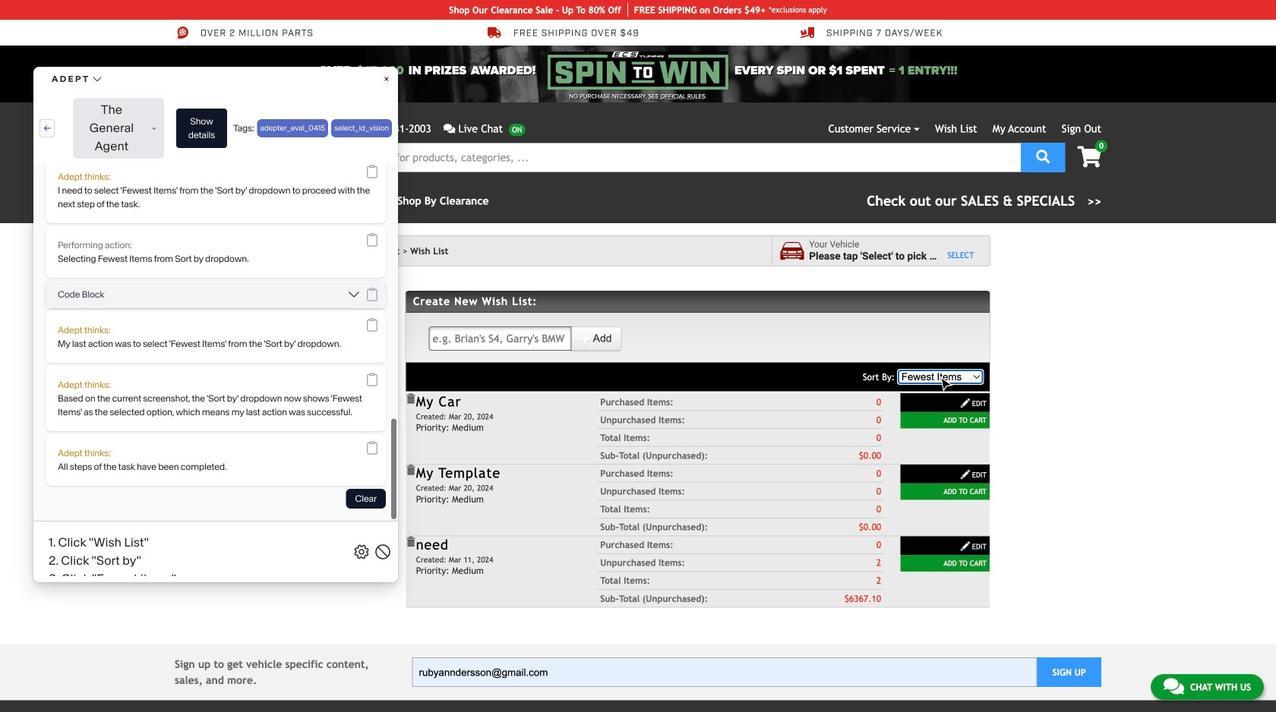 Task type: vqa. For each thing, say whether or not it's contained in the screenshot.
business.
no



Task type: locate. For each thing, give the bounding box(es) containing it.
0 vertical spatial white image
[[960, 398, 971, 409]]

delete image
[[406, 394, 416, 405], [406, 466, 416, 476]]

comments image
[[444, 123, 456, 134]]

0 vertical spatial delete image
[[406, 394, 416, 405]]

comments image
[[1164, 678, 1185, 696]]

1 horizontal spatial white image
[[960, 541, 971, 552]]

1 vertical spatial white image
[[960, 470, 971, 480]]

shopping cart image
[[1078, 146, 1102, 168]]

2 white image from the top
[[960, 470, 971, 480]]

1 white image from the top
[[960, 398, 971, 409]]

white image for second delete image from the top
[[960, 470, 971, 480]]

white image
[[580, 334, 591, 345], [960, 541, 971, 552]]

white image
[[960, 398, 971, 409], [960, 470, 971, 480]]

0 horizontal spatial white image
[[580, 334, 591, 345]]

1 vertical spatial delete image
[[406, 466, 416, 476]]



Task type: describe. For each thing, give the bounding box(es) containing it.
1 vertical spatial white image
[[960, 541, 971, 552]]

Email email field
[[412, 658, 1037, 688]]

2 delete image from the top
[[406, 466, 416, 476]]

delete image
[[406, 537, 416, 548]]

0 vertical spatial white image
[[580, 334, 591, 345]]

white image for 2nd delete image from the bottom
[[960, 398, 971, 409]]

e.g. Brian's S4, Garry's BMW E92...etc text field
[[429, 327, 572, 351]]

1 delete image from the top
[[406, 394, 416, 405]]

ecs tuning 'spin to win' contest logo image
[[548, 52, 729, 90]]

search image
[[1037, 150, 1050, 164]]

Search text field
[[354, 143, 1021, 173]]

phone image
[[354, 123, 365, 134]]

ecs tuning image
[[175, 121, 342, 172]]



